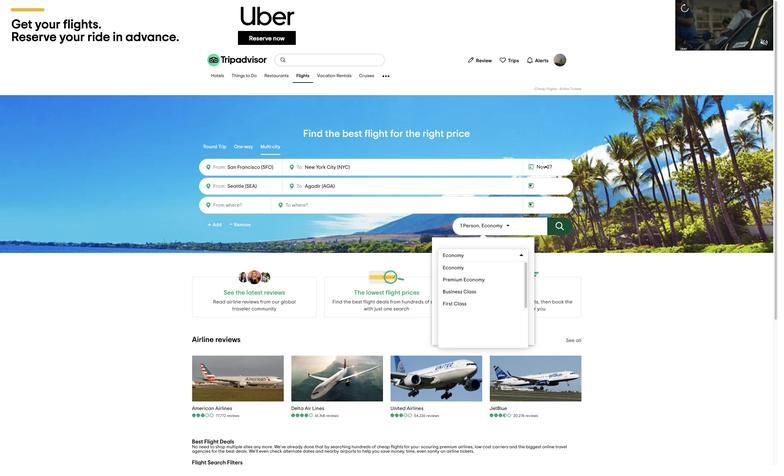 Task type: vqa. For each thing, say whether or not it's contained in the screenshot.
Overview link
no



Task type: describe. For each thing, give the bounding box(es) containing it.
77,772 reviews
[[216, 414, 240, 418]]

person
[[463, 223, 479, 228]]

61,768 reviews
[[315, 414, 339, 418]]

use
[[466, 299, 474, 304]]

delta air lines link
[[291, 405, 339, 412]]

hotels link
[[207, 70, 228, 83]]

biggest
[[526, 445, 541, 449]]

one-way
[[234, 144, 253, 149]]

hotels
[[211, 74, 224, 78]]

any
[[254, 445, 261, 449]]

use flyscore to compare flights, then book the one that is right for you
[[466, 299, 573, 311]]

delta
[[291, 406, 304, 411]]

read airline reviews from our global traveler community
[[213, 299, 296, 311]]

seniors
[[443, 292, 459, 297]]

airline reviews
[[192, 336, 241, 344]]

flights,
[[524, 299, 540, 304]]

cheap
[[377, 445, 390, 449]]

0 children (0-17)
[[438, 306, 474, 311]]

latest
[[247, 290, 263, 296]]

trips link
[[497, 54, 522, 66]]

to: for to where? text field
[[297, 184, 303, 189]]

deals.
[[236, 449, 248, 454]]

find the best flight deals from hundreds of sites with just one search
[[332, 299, 441, 311]]

0 horizontal spatial and
[[316, 449, 324, 454]]

delta air lines
[[291, 406, 324, 411]]

+
[[208, 221, 212, 229]]

of inside the find the best flight deals from hundreds of sites with just one search
[[425, 299, 430, 304]]

nearby
[[325, 449, 339, 454]]

0 for 0 seniors (65+)
[[438, 292, 442, 297]]

first class
[[443, 301, 467, 306]]

reviews for airline reviews
[[215, 336, 241, 344]]

0 vertical spatial to where? text field
[[303, 163, 362, 171]]

more.
[[262, 445, 273, 449]]

2 even from the left
[[417, 449, 427, 454]]

no
[[192, 445, 198, 449]]

we'll
[[249, 449, 258, 454]]

united airlines
[[391, 406, 424, 411]]

dates
[[303, 449, 315, 454]]

advertisement region
[[0, 0, 774, 51]]

already
[[287, 445, 303, 449]]

reviews for 77,772 reviews
[[227, 414, 240, 418]]

flight
[[204, 439, 219, 445]]

reviews inside read airline reviews from our global traveler community
[[242, 299, 259, 304]]

2 vertical spatial from where? text field
[[212, 201, 267, 210]]

from inside read airline reviews from our global traveler community
[[260, 299, 271, 304]]

multi-city
[[261, 144, 280, 149]]

that inside the best flight deals no need to shop multiple sites any more. we've already done that by searching hundreds of cheap flights for you– scouring premium airlines, low-cost carriers and the biggest online travel agencies for the best deals. we'll even check alternate dates and nearby airports to help you save money, time, even sanity on airline tickets.
[[315, 445, 324, 449]]

cruises
[[359, 74, 374, 78]]

best for deals
[[352, 299, 362, 304]]

done
[[304, 445, 314, 449]]

1 for 1 person , economy
[[460, 223, 462, 228]]

20,276
[[514, 414, 525, 418]]

hundreds inside the best flight deals no need to shop multiple sites any more. we've already done that by searching hundreds of cheap flights for you– scouring premium airlines, low-cost carriers and the biggest online travel agencies for the best deals. we'll even check alternate dates and nearby airports to help you save money, time, even sanity on airline tickets.
[[352, 445, 371, 449]]

To where? text field
[[303, 182, 362, 190]]

see the latest reviews
[[224, 290, 285, 296]]

to left 'shop'
[[210, 445, 214, 449]]

need
[[199, 445, 209, 449]]

(65+)
[[460, 292, 471, 297]]

tripadvisor image
[[207, 54, 267, 66]]

0 horizontal spatial for
[[212, 449, 217, 454]]

shop
[[215, 445, 225, 449]]

sites for best
[[431, 299, 441, 304]]

best
[[192, 439, 203, 445]]

way
[[244, 144, 253, 149]]

all
[[576, 338, 582, 343]]

0 for 0 children (0-17)
[[438, 306, 442, 311]]

round
[[203, 144, 217, 149]]

children
[[443, 306, 461, 311]]

one
[[493, 306, 501, 311]]

1 horizontal spatial for
[[390, 129, 403, 139]]

the inside the use flyscore to compare flights, then book the one that is right for you
[[565, 299, 573, 304]]

premium
[[443, 277, 463, 282]]

carriers
[[493, 445, 509, 449]]

american
[[192, 406, 214, 411]]

1 vertical spatial flights
[[547, 87, 557, 91]]

review
[[476, 58, 492, 63]]

3.5 of 5 bubbles image
[[490, 413, 512, 418]]

0 vertical spatial from where? text field
[[226, 163, 278, 172]]

54,236
[[414, 414, 426, 418]]

1 adult (18-64)
[[438, 279, 469, 284]]

book
[[552, 299, 564, 304]]

vacation rentals
[[317, 74, 352, 78]]

we've
[[274, 445, 286, 449]]

to: for the top to where? text box
[[297, 165, 303, 170]]

to inside the use flyscore to compare flights, then book the one that is right for you
[[496, 299, 501, 304]]

64)
[[462, 279, 469, 284]]

jetblue link
[[490, 405, 538, 412]]

0 horizontal spatial airline
[[192, 336, 214, 344]]

adult
[[441, 279, 453, 284]]

airlines for united airlines
[[407, 406, 424, 411]]

1 vertical spatial -
[[230, 219, 233, 230]]

find for find the best flight for the right price
[[303, 129, 323, 139]]

the
[[354, 290, 365, 296]]

trips
[[508, 58, 519, 63]]

4 of 5 bubbles image
[[291, 413, 313, 418]]

+ add
[[208, 221, 222, 229]]

from inside the find the best flight deals from hundreds of sites with just one search
[[390, 299, 401, 304]]

airline inside read airline reviews from our global traveler community
[[227, 299, 241, 304]]

check
[[270, 449, 282, 454]]

travel
[[556, 445, 567, 449]]

from: for topmost the from where? text field
[[213, 165, 226, 170]]

class for business class
[[464, 289, 477, 294]]

on
[[441, 449, 446, 454]]

airlines for american airlines
[[215, 406, 232, 411]]

money,
[[391, 449, 405, 454]]

right inside the use flyscore to compare flights, then book the one that is right for you
[[518, 306, 529, 311]]

see for see all
[[566, 338, 575, 343]]

alerts link
[[524, 54, 551, 66]]

lowest
[[366, 290, 384, 296]]

61,768
[[315, 414, 325, 418]]

united
[[391, 406, 406, 411]]

premium economy
[[443, 277, 485, 282]]

to left help
[[357, 449, 361, 454]]

the inside the find the best flight deals from hundreds of sites with just one search
[[344, 299, 351, 304]]

1 vertical spatial to where? text field
[[284, 201, 339, 209]]

class for first class
[[454, 301, 467, 306]]



Task type: locate. For each thing, give the bounding box(es) containing it.
3 of 5 bubbles image down united
[[391, 413, 413, 418]]

1 vertical spatial 0
[[438, 306, 442, 311]]

and right carriers
[[510, 445, 518, 449]]

0 vertical spatial 0
[[438, 292, 442, 297]]

right right is
[[518, 306, 529, 311]]

that inside the use flyscore to compare flights, then book the one that is right for you
[[503, 306, 512, 311]]

multi-city link
[[261, 140, 280, 155]]

of left first
[[425, 299, 430, 304]]

cheap
[[535, 87, 546, 91]]

1 vertical spatial see
[[566, 338, 575, 343]]

compare
[[502, 299, 523, 304]]

1 left 'adult'
[[438, 279, 440, 284]]

0 horizontal spatial hundreds
[[352, 445, 371, 449]]

reviews for 61,768 reviews
[[326, 414, 339, 418]]

sites
[[431, 299, 441, 304], [243, 445, 253, 449]]

rentals
[[337, 74, 352, 78]]

1 3 of 5 bubbles image from the left
[[192, 413, 214, 418]]

just
[[374, 306, 383, 311]]

from left our
[[260, 299, 271, 304]]

3 of 5 bubbles image for american
[[192, 413, 214, 418]]

3 of 5 bubbles image inside 54,236 reviews link
[[391, 413, 413, 418]]

0 vertical spatial right
[[423, 129, 444, 139]]

1 vertical spatial hundreds
[[352, 445, 371, 449]]

reviews
[[264, 290, 285, 296], [242, 299, 259, 304], [215, 336, 241, 344], [326, 414, 339, 418], [227, 414, 240, 418], [427, 414, 439, 418], [526, 414, 538, 418]]

american airlines link
[[192, 405, 240, 412]]

20,276 reviews
[[514, 414, 538, 418]]

1 horizontal spatial and
[[510, 445, 518, 449]]

low-
[[475, 445, 483, 449]]

nov
[[537, 164, 546, 169]]

2 horizontal spatial for
[[404, 445, 410, 449]]

0 horizontal spatial flights
[[296, 74, 310, 78]]

cheap flights - airline tickets
[[535, 87, 582, 91]]

restaurants link
[[261, 70, 293, 83]]

(18-
[[455, 279, 462, 284]]

1 to: from the top
[[297, 165, 303, 170]]

to up one on the bottom right
[[496, 299, 501, 304]]

best flight deals no need to shop multiple sites any more. we've already done that by searching hundreds of cheap flights for you– scouring premium airlines, low-cost carriers and the biggest online travel agencies for the best deals. we'll even check alternate dates and nearby airports to help you save money, time, even sanity on airline tickets.
[[192, 439, 567, 454]]

1 horizontal spatial find
[[332, 299, 343, 304]]

global
[[281, 299, 296, 304]]

to where? text field up to where? text field
[[303, 163, 362, 171]]

- left 'remove'
[[230, 219, 233, 230]]

flights left "vacation"
[[296, 74, 310, 78]]

1 horizontal spatial flights
[[547, 87, 557, 91]]

0 vertical spatial 1
[[460, 223, 462, 228]]

sites left first
[[431, 299, 441, 304]]

1 vertical spatial sites
[[243, 445, 253, 449]]

0 horizontal spatial right
[[423, 129, 444, 139]]

3 of 5 bubbles image for united
[[391, 413, 413, 418]]

1 vertical spatial airline
[[192, 336, 214, 344]]

flyscore up one on the bottom right
[[475, 299, 495, 304]]

1 vertical spatial best
[[352, 299, 362, 304]]

that left by
[[315, 445, 324, 449]]

air
[[305, 406, 311, 411]]

0 horizontal spatial even
[[259, 449, 269, 454]]

then
[[541, 299, 551, 304]]

1 horizontal spatial flyscore
[[507, 290, 532, 296]]

0 horizontal spatial -
[[230, 219, 233, 230]]

3 of 5 bubbles image
[[192, 413, 214, 418], [391, 413, 413, 418]]

review link
[[465, 54, 495, 66]]

0 vertical spatial find
[[303, 129, 323, 139]]

2 3 of 5 bubbles image from the left
[[391, 413, 413, 418]]

flights right cheap
[[547, 87, 557, 91]]

2 airlines from the left
[[407, 406, 424, 411]]

hundreds inside the find the best flight deals from hundreds of sites with just one search
[[402, 299, 424, 304]]

best inside the find the best flight deals from hundreds of sites with just one search
[[352, 299, 362, 304]]

0 vertical spatial hundreds
[[402, 299, 424, 304]]

0 horizontal spatial airlines
[[215, 406, 232, 411]]

airline inside the best flight deals no need to shop multiple sites any more. we've already done that by searching hundreds of cheap flights for you– scouring premium airlines, low-cost carriers and the biggest online travel agencies for the best deals. we'll even check alternate dates and nearby airports to help you save money, time, even sanity on airline tickets.
[[447, 449, 459, 454]]

to where? text field down to where? text field
[[284, 201, 339, 209]]

sites inside the best flight deals no need to shop multiple sites any more. we've already done that by searching hundreds of cheap flights for you– scouring premium airlines, low-cost carriers and the biggest online travel agencies for the best deals. we'll even check alternate dates and nearby airports to help you save money, time, even sanity on airline tickets.
[[243, 445, 253, 449]]

airlines,
[[458, 445, 474, 449]]

that left is
[[503, 306, 512, 311]]

1 vertical spatial flyscore
[[475, 299, 495, 304]]

is
[[513, 306, 517, 311]]

see for see the latest reviews
[[224, 290, 234, 296]]

1 vertical spatial airline
[[447, 449, 459, 454]]

,
[[479, 223, 481, 228]]

1 horizontal spatial 1
[[460, 223, 462, 228]]

with
[[364, 306, 373, 311]]

1 horizontal spatial of
[[425, 299, 430, 304]]

of
[[425, 299, 430, 304], [372, 445, 376, 449]]

flight for for
[[365, 129, 388, 139]]

united airlines link
[[391, 405, 439, 412]]

1 horizontal spatial -
[[558, 87, 559, 91]]

0 vertical spatial best
[[342, 129, 362, 139]]

city
[[272, 144, 280, 149]]

close
[[515, 333, 528, 338]]

airlines up 77,772
[[215, 406, 232, 411]]

price
[[446, 129, 470, 139]]

see left all
[[566, 338, 575, 343]]

flyscore up the compare
[[507, 290, 532, 296]]

find inside the find the best flight deals from hundreds of sites with just one search
[[332, 299, 343, 304]]

1 vertical spatial from:
[[213, 184, 226, 189]]

online
[[542, 445, 555, 449]]

flight inside the find the best flight deals from hundreds of sites with just one search
[[364, 299, 375, 304]]

1 vertical spatial flight
[[364, 299, 375, 304]]

search image
[[280, 57, 286, 63]]

from:
[[213, 165, 226, 170], [213, 184, 226, 189]]

from up one search
[[390, 299, 401, 304]]

remove
[[234, 223, 251, 227]]

deals
[[376, 299, 389, 304]]

multiple
[[226, 445, 242, 449]]

0 horizontal spatial find
[[303, 129, 323, 139]]

vacation rentals link
[[313, 70, 356, 83]]

From where? text field
[[226, 163, 278, 172], [226, 182, 278, 191], [212, 201, 267, 210]]

flights link
[[293, 70, 313, 83]]

0 vertical spatial class
[[464, 289, 477, 294]]

0 vertical spatial flights
[[296, 74, 310, 78]]

of right help
[[372, 445, 376, 449]]

0 vertical spatial flight
[[365, 129, 388, 139]]

0 horizontal spatial see
[[224, 290, 234, 296]]

class
[[464, 289, 477, 294], [454, 301, 467, 306]]

right left price
[[423, 129, 444, 139]]

-
[[558, 87, 559, 91], [230, 219, 233, 230]]

0 left first
[[438, 306, 442, 311]]

see all
[[566, 338, 582, 343]]

tickets
[[570, 87, 582, 91]]

1 even from the left
[[259, 449, 269, 454]]

0 vertical spatial sites
[[431, 299, 441, 304]]

17)
[[469, 306, 474, 311]]

0 horizontal spatial 1
[[438, 279, 440, 284]]

1 from from the left
[[260, 299, 271, 304]]

find for find the best flight deals from hundreds of sites with just one search
[[332, 299, 343, 304]]

from: for the from where? text field to the middle
[[213, 184, 226, 189]]

see up read
[[224, 290, 234, 296]]

54,236 reviews
[[414, 414, 439, 418]]

even right time,
[[417, 449, 427, 454]]

profile picture image
[[554, 54, 566, 66]]

3 of 5 bubbles image down the 'american'
[[192, 413, 214, 418]]

see all link
[[566, 338, 582, 343]]

lines
[[312, 406, 324, 411]]

1 vertical spatial from where? text field
[[226, 182, 278, 191]]

0 horizontal spatial that
[[315, 445, 324, 449]]

1 vertical spatial 1
[[438, 279, 440, 284]]

1
[[460, 223, 462, 228], [438, 279, 440, 284]]

read
[[213, 299, 226, 304]]

0 vertical spatial from:
[[213, 165, 226, 170]]

find
[[303, 129, 323, 139], [332, 299, 343, 304]]

3 of 5 bubbles image inside 77,772 reviews link
[[192, 413, 214, 418]]

0 horizontal spatial airline
[[227, 299, 241, 304]]

0 vertical spatial airline
[[560, 87, 570, 91]]

1 horizontal spatial sites
[[431, 299, 441, 304]]

1 vertical spatial to:
[[297, 184, 303, 189]]

61,768 reviews link
[[291, 413, 339, 418]]

2 to: from the top
[[297, 184, 303, 189]]

1 for 1 adult (18-64)
[[438, 279, 440, 284]]

do
[[251, 74, 257, 78]]

reviews for 20,276 reviews
[[526, 414, 538, 418]]

hundreds left you
[[352, 445, 371, 449]]

2 from: from the top
[[213, 184, 226, 189]]

and left by
[[316, 449, 324, 454]]

hundreds down flight prices
[[402, 299, 424, 304]]

flight
[[365, 129, 388, 139], [364, 299, 375, 304]]

to left do
[[246, 74, 250, 78]]

1 vertical spatial find
[[332, 299, 343, 304]]

77,772
[[216, 414, 226, 418]]

1 airlines from the left
[[215, 406, 232, 411]]

scouring
[[421, 445, 439, 449]]

add
[[213, 223, 222, 227]]

1 horizontal spatial right
[[518, 306, 529, 311]]

2 from from the left
[[390, 299, 401, 304]]

None search field
[[275, 54, 384, 66]]

20,276 reviews link
[[490, 413, 538, 418]]

1 horizontal spatial airlines
[[407, 406, 424, 411]]

alerts
[[535, 58, 549, 63]]

reviews for 54,236 reviews
[[427, 414, 439, 418]]

0 horizontal spatial of
[[372, 445, 376, 449]]

1 horizontal spatial 3 of 5 bubbles image
[[391, 413, 413, 418]]

1 horizontal spatial even
[[417, 449, 427, 454]]

0 left seniors
[[438, 292, 442, 297]]

our
[[272, 299, 280, 304]]

sites left any
[[243, 445, 253, 449]]

0 vertical spatial -
[[558, 87, 559, 91]]

1 from: from the top
[[213, 165, 226, 170]]

from
[[260, 299, 271, 304], [390, 299, 401, 304]]

1 left 'person'
[[460, 223, 462, 228]]

0 horizontal spatial sites
[[243, 445, 253, 449]]

one-
[[234, 144, 244, 149]]

To where? text field
[[303, 163, 362, 171], [284, 201, 339, 209]]

77,772 reviews link
[[192, 413, 240, 418]]

best inside the best flight deals no need to shop multiple sites any more. we've already done that by searching hundreds of cheap flights for you– scouring premium airlines, low-cost carriers and the biggest online travel agencies for the best deals. we'll even check alternate dates and nearby airports to help you save money, time, even sanity on airline tickets.
[[226, 449, 235, 454]]

flight for deals
[[364, 299, 375, 304]]

for you
[[530, 306, 546, 311]]

time,
[[406, 449, 416, 454]]

0 vertical spatial of
[[425, 299, 430, 304]]

deals
[[220, 439, 234, 445]]

0 vertical spatial to:
[[297, 165, 303, 170]]

cost
[[483, 445, 492, 449]]

one-way link
[[234, 140, 253, 155]]

restaurants
[[264, 74, 289, 78]]

round trip
[[203, 144, 226, 149]]

0 vertical spatial see
[[224, 290, 234, 296]]

sites inside the find the best flight deals from hundreds of sites with just one search
[[431, 299, 441, 304]]

american airlines
[[192, 406, 232, 411]]

airlines up 54,236 reviews link
[[407, 406, 424, 411]]

54,236 reviews link
[[391, 413, 439, 418]]

1 horizontal spatial hundreds
[[402, 299, 424, 304]]

1 vertical spatial of
[[372, 445, 376, 449]]

- left tickets
[[558, 87, 559, 91]]

premium
[[440, 445, 457, 449]]

first
[[443, 301, 453, 306]]

traveler community
[[232, 306, 277, 311]]

things to do link
[[228, 70, 261, 83]]

0 horizontal spatial 3 of 5 bubbles image
[[192, 413, 214, 418]]

even right we'll
[[259, 449, 269, 454]]

find the best flight for the right price
[[303, 129, 470, 139]]

airline
[[227, 299, 241, 304], [447, 449, 459, 454]]

0 vertical spatial airline
[[227, 299, 241, 304]]

1 0 from the top
[[438, 292, 442, 297]]

sites for deals
[[243, 445, 253, 449]]

1 horizontal spatial from
[[390, 299, 401, 304]]

agencies
[[192, 449, 211, 454]]

flyscore inside the use flyscore to compare flights, then book the one that is right for you
[[475, 299, 495, 304]]

1 vertical spatial that
[[315, 445, 324, 449]]

airline right read
[[227, 299, 241, 304]]

2 vertical spatial best
[[226, 449, 235, 454]]

of inside the best flight deals no need to shop multiple sites any more. we've already done that by searching hundreds of cheap flights for you– scouring premium airlines, low-cost carriers and the biggest online travel agencies for the best deals. we'll even check alternate dates and nearby airports to help you save money, time, even sanity on airline tickets.
[[372, 445, 376, 449]]

1 horizontal spatial see
[[566, 338, 575, 343]]

2 0 from the top
[[438, 306, 442, 311]]

save
[[381, 449, 390, 454]]

1 horizontal spatial that
[[503, 306, 512, 311]]

0 vertical spatial that
[[503, 306, 512, 311]]

1 horizontal spatial airline
[[447, 449, 459, 454]]

1 horizontal spatial airline
[[560, 87, 570, 91]]

1 vertical spatial class
[[454, 301, 467, 306]]

1 vertical spatial right
[[518, 306, 529, 311]]

best for for
[[342, 129, 362, 139]]

0 vertical spatial flyscore
[[507, 290, 532, 296]]

0 horizontal spatial from
[[260, 299, 271, 304]]

to inside things to do link
[[246, 74, 250, 78]]

airline right the "on"
[[447, 449, 459, 454]]

0 horizontal spatial flyscore
[[475, 299, 495, 304]]



